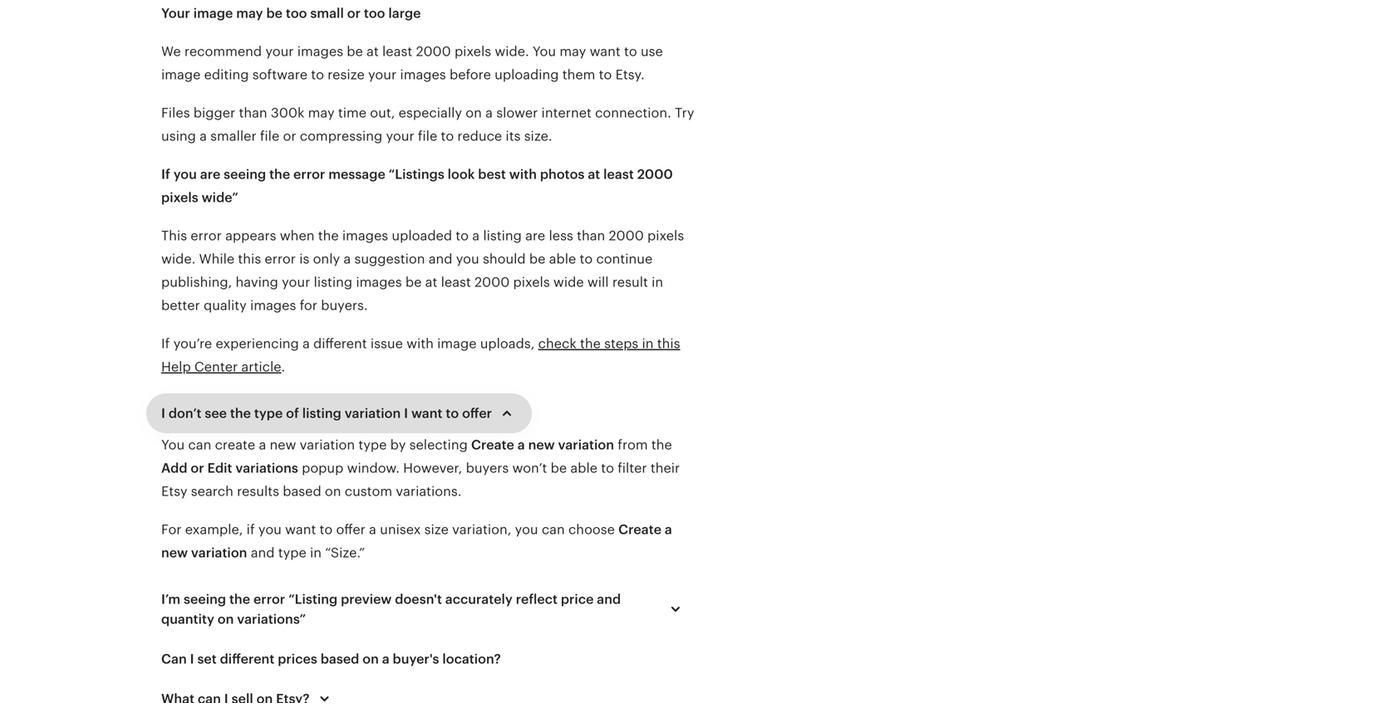 Task type: describe. For each thing, give the bounding box(es) containing it.
0 horizontal spatial i
[[161, 406, 165, 421]]

photos
[[540, 167, 585, 182]]

you can create a new variation type by selecting create a new variation from the add or edit variations
[[161, 438, 672, 476]]

images down having
[[250, 298, 296, 313]]

prices
[[278, 652, 317, 667]]

create a new variation
[[161, 523, 672, 561]]

this inside this error appears when the images uploaded to a listing are less than 2000 pixels wide. while this error is only a suggestion and you should be able to continue publishing, having your listing images be at least 2000 pixels wide will result in better quality images for buyers.
[[238, 252, 261, 267]]

your right resize
[[368, 67, 397, 82]]

2 file from the left
[[418, 129, 437, 144]]

results
[[237, 484, 279, 499]]

to up "size."
[[320, 523, 333, 538]]

or inside files bigger than 300k may time out, especially on a slower internet connection. try using a smaller file or compressing your file to reduce its size.
[[283, 129, 296, 144]]

1 file from the left
[[260, 129, 279, 144]]

for
[[300, 298, 317, 313]]

article
[[241, 360, 281, 375]]

0 horizontal spatial offer
[[336, 523, 365, 538]]

be inside we recommend your images be at least 2000 pixels wide. you may want to use image editing software to resize your images before uploading them to etsy.
[[347, 44, 363, 59]]

create inside create a new variation
[[618, 523, 662, 538]]

uploads,
[[480, 337, 535, 352]]

selecting
[[409, 438, 468, 453]]

recommend
[[184, 44, 262, 59]]

variation left from
[[558, 438, 614, 453]]

you right "if"
[[258, 523, 282, 538]]

software
[[252, 67, 307, 82]]

new inside create a new variation
[[161, 546, 188, 561]]

2 vertical spatial in
[[310, 546, 322, 561]]

0 vertical spatial listing
[[483, 229, 522, 243]]

you inside this error appears when the images uploaded to a listing are less than 2000 pixels wide. while this error is only a suggestion and you should be able to continue publishing, having your listing images be at least 2000 pixels wide will result in better quality images for buyers.
[[456, 252, 479, 267]]

error up while
[[191, 229, 222, 243]]

at inside if you are seeing the error message "listings look best with photos at least 2000 pixels wide"
[[588, 167, 600, 182]]

to right uploaded
[[456, 229, 469, 243]]

and inside the i'm seeing the error "listing preview doesn't accurately reflect price and quantity on variations"
[[597, 593, 621, 607]]

the inside this error appears when the images uploaded to a listing are less than 2000 pixels wide. while this error is only a suggestion and you should be able to continue publishing, having your listing images be at least 2000 pixels wide will result in better quality images for buyers.
[[318, 229, 339, 243]]

"size."
[[325, 546, 365, 561]]

can inside you can create a new variation type by selecting create a new variation from the add or edit variations
[[188, 438, 211, 453]]

to left resize
[[311, 67, 324, 82]]

1 vertical spatial can
[[542, 523, 565, 538]]

internet
[[541, 106, 592, 120]]

300k
[[271, 106, 304, 120]]

different inside dropdown button
[[220, 652, 274, 667]]

2000 down should
[[475, 275, 510, 290]]

can i set different prices based on a buyer's location? button
[[146, 640, 516, 680]]

listing inside dropdown button
[[302, 406, 341, 421]]

in inside this error appears when the images uploaded to a listing are less than 2000 pixels wide. while this error is only a suggestion and you should be able to continue publishing, having your listing images be at least 2000 pixels wide will result in better quality images for buyers.
[[652, 275, 663, 290]]

smaller
[[210, 129, 256, 144]]

size.
[[524, 129, 552, 144]]

check
[[538, 337, 577, 352]]

with inside if you are seeing the error message "listings look best with photos at least 2000 pixels wide"
[[509, 167, 537, 182]]

a up variations
[[259, 438, 266, 453]]

a up reduce
[[485, 106, 493, 120]]

uploading
[[495, 67, 559, 82]]

you inside you can create a new variation type by selecting create a new variation from the add or edit variations
[[161, 438, 185, 453]]

2 horizontal spatial or
[[347, 6, 361, 21]]

pixels up continue
[[647, 229, 684, 243]]

for
[[161, 523, 182, 538]]

images up suggestion at the top of the page
[[342, 229, 388, 243]]

reflect
[[516, 593, 558, 607]]

unisex
[[380, 523, 421, 538]]

we recommend your images be at least 2000 pixels wide. you may want to use image editing software to resize your images before uploading them to etsy.
[[161, 44, 663, 82]]

slower
[[496, 106, 538, 120]]

having
[[236, 275, 278, 290]]

least inside we recommend your images be at least 2000 pixels wide. you may want to use image editing software to resize your images before uploading them to etsy.
[[382, 44, 412, 59]]

to left use
[[624, 44, 637, 59]]

than inside files bigger than 300k may time out, especially on a slower internet connection. try using a smaller file or compressing your file to reduce its size.
[[239, 106, 267, 120]]

when
[[280, 229, 315, 243]]

bigger
[[193, 106, 235, 120]]

out,
[[370, 106, 395, 120]]

your inside files bigger than 300k may time out, especially on a slower internet connection. try using a smaller file or compressing your file to reduce its size.
[[386, 129, 414, 144]]

variation,
[[452, 523, 511, 538]]

2 horizontal spatial new
[[528, 438, 555, 453]]

this error appears when the images uploaded to a listing are less than 2000 pixels wide. while this error is only a suggestion and you should be able to continue publishing, having your listing images be at least 2000 pixels wide will result in better quality images for buyers.
[[161, 229, 684, 313]]

filter
[[618, 461, 647, 476]]

set
[[197, 652, 217, 667]]

wide. inside this error appears when the images uploaded to a listing are less than 2000 pixels wide. while this error is only a suggestion and you should be able to continue publishing, having your listing images be at least 2000 pixels wide will result in better quality images for buyers.
[[161, 252, 196, 267]]

is
[[299, 252, 309, 267]]

resize
[[328, 67, 365, 82]]

doesn't
[[395, 593, 442, 607]]

2000 up continue
[[609, 229, 644, 243]]

and inside this error appears when the images uploaded to a listing are less than 2000 pixels wide. while this error is only a suggestion and you should be able to continue publishing, having your listing images be at least 2000 pixels wide will result in better quality images for buyers.
[[429, 252, 452, 267]]

you inside if you are seeing the error message "listings look best with photos at least 2000 pixels wide"
[[173, 167, 197, 182]]

images down suggestion at the top of the page
[[356, 275, 402, 290]]

example,
[[185, 523, 243, 538]]

to inside files bigger than 300k may time out, especially on a slower internet connection. try using a smaller file or compressing your file to reduce its size.
[[441, 129, 454, 144]]

reduce
[[457, 129, 502, 144]]

don't
[[169, 406, 202, 421]]

can
[[161, 652, 187, 667]]

0 horizontal spatial want
[[285, 523, 316, 538]]

2 too from the left
[[364, 6, 385, 21]]

variations
[[235, 461, 298, 476]]

buyer's
[[393, 652, 439, 667]]

on inside files bigger than 300k may time out, especially on a slower internet connection. try using a smaller file or compressing your file to reduce its size.
[[466, 106, 482, 120]]

them
[[562, 67, 595, 82]]

center
[[194, 360, 238, 375]]

to inside popup window. however, buyers won't be able to filter their etsy search results based on custom variations.
[[601, 461, 614, 476]]

"listing
[[288, 593, 338, 607]]

type inside dropdown button
[[254, 406, 283, 421]]

however,
[[403, 461, 462, 476]]

wide
[[553, 275, 584, 290]]

steps
[[604, 337, 638, 352]]

you inside we recommend your images be at least 2000 pixels wide. you may want to use image editing software to resize your images before uploading them to etsy.
[[533, 44, 556, 59]]

custom
[[345, 484, 392, 499]]

variation up popup
[[300, 438, 355, 453]]

edit
[[207, 461, 232, 476]]

buyers.
[[321, 298, 368, 313]]

are inside if you are seeing the error message "listings look best with photos at least 2000 pixels wide"
[[200, 167, 220, 182]]

size
[[424, 523, 449, 538]]

on inside popup window. however, buyers won't be able to filter their etsy search results based on custom variations.
[[325, 484, 341, 499]]

especially
[[399, 106, 462, 120]]

and type in "size."
[[247, 546, 365, 561]]

large
[[388, 6, 421, 21]]

variations.
[[396, 484, 462, 499]]

will
[[587, 275, 609, 290]]

seeing inside the i'm seeing the error "listing preview doesn't accurately reflect price and quantity on variations"
[[184, 593, 226, 607]]

offer inside dropdown button
[[462, 406, 492, 421]]

search
[[191, 484, 233, 499]]

you're
[[173, 337, 212, 352]]

check the steps in this help center article
[[161, 337, 680, 375]]

we
[[161, 44, 181, 59]]

add
[[161, 461, 187, 476]]

experiencing
[[216, 337, 299, 352]]

help
[[161, 360, 191, 375]]

be left small
[[266, 6, 283, 21]]

or inside you can create a new variation type by selecting create a new variation from the add or edit variations
[[191, 461, 204, 476]]

won't
[[512, 461, 547, 476]]

be right should
[[529, 252, 545, 267]]

want inside we recommend your images be at least 2000 pixels wide. you may want to use image editing software to resize your images before uploading them to etsy.
[[590, 44, 621, 59]]

variation inside dropdown button
[[345, 406, 401, 421]]

images up resize
[[297, 44, 343, 59]]

etsy.
[[615, 67, 645, 82]]

create
[[215, 438, 255, 453]]

pixels down should
[[513, 275, 550, 290]]

small
[[310, 6, 344, 21]]

1 too from the left
[[286, 6, 307, 21]]

choose
[[568, 523, 615, 538]]

2 vertical spatial type
[[278, 546, 306, 561]]



Task type: locate. For each thing, give the bounding box(es) containing it.
quality
[[204, 298, 247, 313]]

variations"
[[237, 612, 306, 627]]

than inside this error appears when the images uploaded to a listing are less than 2000 pixels wide. while this error is only a suggestion and you should be able to continue publishing, having your listing images be at least 2000 pixels wide will result in better quality images for buyers.
[[577, 229, 605, 243]]

0 horizontal spatial wide.
[[161, 252, 196, 267]]

new
[[270, 438, 296, 453], [528, 438, 555, 453], [161, 546, 188, 561]]

be up resize
[[347, 44, 363, 59]]

1 vertical spatial and
[[251, 546, 275, 561]]

1 vertical spatial at
[[588, 167, 600, 182]]

your image may be too small or too large
[[161, 6, 421, 21]]

than up smaller
[[239, 106, 267, 120]]

"listings
[[389, 167, 444, 182]]

if for if you're experiencing a different issue with image uploads,
[[161, 337, 170, 352]]

buyers
[[466, 461, 509, 476]]

file down the '300k'
[[260, 129, 279, 144]]

connection.
[[595, 106, 671, 120]]

uploaded
[[392, 229, 452, 243]]

from
[[618, 438, 648, 453]]

can i set different prices based on a buyer's location?
[[161, 652, 501, 667]]

at right photos
[[588, 167, 600, 182]]

1 vertical spatial you
[[161, 438, 185, 453]]

the
[[269, 167, 290, 182], [318, 229, 339, 243], [580, 337, 601, 352], [230, 406, 251, 421], [651, 438, 672, 453], [229, 593, 250, 607]]

better
[[161, 298, 200, 313]]

the right see
[[230, 406, 251, 421]]

based
[[283, 484, 321, 499], [321, 652, 359, 667]]

in inside check the steps in this help center article
[[642, 337, 654, 352]]

2 vertical spatial and
[[597, 593, 621, 607]]

are inside this error appears when the images uploaded to a listing are less than 2000 pixels wide. while this error is only a suggestion and you should be able to continue publishing, having your listing images be at least 2000 pixels wide will result in better quality images for buyers.
[[525, 229, 545, 243]]

or right small
[[347, 6, 361, 21]]

want up selecting
[[411, 406, 443, 421]]

you left should
[[456, 252, 479, 267]]

to down especially
[[441, 129, 454, 144]]

or
[[347, 6, 361, 21], [283, 129, 296, 144], [191, 461, 204, 476]]

1 vertical spatial type
[[359, 438, 387, 453]]

0 horizontal spatial can
[[188, 438, 211, 453]]

before
[[450, 67, 491, 82]]

seeing up the wide"
[[224, 167, 266, 182]]

wide. down this
[[161, 252, 196, 267]]

wide. up uploading
[[495, 44, 529, 59]]

the inside you can create a new variation type by selecting create a new variation from the add or edit variations
[[651, 438, 672, 453]]

pixels inside if you are seeing the error message "listings look best with photos at least 2000 pixels wide"
[[161, 190, 198, 205]]

if you're experiencing a different issue with image uploads,
[[161, 337, 538, 352]]

2 horizontal spatial i
[[404, 406, 408, 421]]

new up variations
[[270, 438, 296, 453]]

offer
[[462, 406, 492, 421], [336, 523, 365, 538]]

are
[[200, 167, 220, 182], [525, 229, 545, 243]]

1 vertical spatial this
[[657, 337, 680, 352]]

with right best on the left top
[[509, 167, 537, 182]]

2 vertical spatial listing
[[302, 406, 341, 421]]

0 horizontal spatial new
[[161, 546, 188, 561]]

files
[[161, 106, 190, 120]]

popup window. however, buyers won't be able to filter their etsy search results based on custom variations.
[[161, 461, 680, 499]]

0 vertical spatial offer
[[462, 406, 492, 421]]

2000 up before
[[416, 44, 451, 59]]

a up won't
[[518, 438, 525, 453]]

issue
[[371, 337, 403, 352]]

for example, if you want to offer a unisex size variation, you can choose
[[161, 523, 618, 538]]

the down the '300k'
[[269, 167, 290, 182]]

1 horizontal spatial may
[[308, 106, 335, 120]]

this down appears
[[238, 252, 261, 267]]

0 horizontal spatial this
[[238, 252, 261, 267]]

the inside the i'm seeing the error "listing preview doesn't accurately reflect price and quantity on variations"
[[229, 593, 250, 607]]

while
[[199, 252, 234, 267]]

0 vertical spatial at
[[367, 44, 379, 59]]

i don't see the type of listing variation i want to offer
[[161, 406, 492, 421]]

1 vertical spatial least
[[603, 167, 634, 182]]

file
[[260, 129, 279, 144], [418, 129, 437, 144]]

0 vertical spatial this
[[238, 252, 261, 267]]

wide. inside we recommend your images be at least 2000 pixels wide. you may want to use image editing software to resize your images before uploading them to etsy.
[[495, 44, 529, 59]]

want inside dropdown button
[[411, 406, 443, 421]]

2 vertical spatial may
[[308, 106, 335, 120]]

1 vertical spatial than
[[577, 229, 605, 243]]

least right photos
[[603, 167, 634, 182]]

0 vertical spatial different
[[313, 337, 367, 352]]

on
[[466, 106, 482, 120], [325, 484, 341, 499], [218, 612, 234, 627], [363, 652, 379, 667]]

1 vertical spatial able
[[570, 461, 598, 476]]

the inside if you are seeing the error message "listings look best with photos at least 2000 pixels wide"
[[269, 167, 290, 182]]

0 vertical spatial and
[[429, 252, 452, 267]]

are up the wide"
[[200, 167, 220, 182]]

at inside this error appears when the images uploaded to a listing are less than 2000 pixels wide. while this error is only a suggestion and you should be able to continue publishing, having your listing images be at least 2000 pixels wide will result in better quality images for buyers.
[[425, 275, 437, 290]]

based down popup
[[283, 484, 321, 499]]

than right less
[[577, 229, 605, 243]]

1 vertical spatial with
[[406, 337, 434, 352]]

1 horizontal spatial at
[[425, 275, 437, 290]]

on inside dropdown button
[[363, 652, 379, 667]]

1 horizontal spatial file
[[418, 129, 437, 144]]

1 horizontal spatial or
[[283, 129, 296, 144]]

0 horizontal spatial create
[[471, 438, 514, 453]]

a down their
[[665, 523, 672, 538]]

location?
[[442, 652, 501, 667]]

1 horizontal spatial wide.
[[495, 44, 529, 59]]

etsy
[[161, 484, 187, 499]]

1 if from the top
[[161, 167, 170, 182]]

see
[[205, 406, 227, 421]]

to up selecting
[[446, 406, 459, 421]]

1 horizontal spatial new
[[270, 438, 296, 453]]

publishing,
[[161, 275, 232, 290]]

price
[[561, 593, 594, 607]]

1 horizontal spatial and
[[429, 252, 452, 267]]

i'm
[[161, 593, 180, 607]]

0 horizontal spatial file
[[260, 129, 279, 144]]

pixels up this
[[161, 190, 198, 205]]

listing down only
[[314, 275, 352, 290]]

create
[[471, 438, 514, 453], [618, 523, 662, 538]]

want up and type in "size."
[[285, 523, 316, 538]]

1 horizontal spatial are
[[525, 229, 545, 243]]

2000
[[416, 44, 451, 59], [637, 167, 673, 182], [609, 229, 644, 243], [475, 275, 510, 290]]

error left 'message'
[[293, 167, 325, 182]]

be inside popup window. however, buyers won't be able to filter their etsy search results based on custom variations.
[[551, 461, 567, 476]]

your inside this error appears when the images uploaded to a listing are less than 2000 pixels wide. while this error is only a suggestion and you should be able to continue publishing, having your listing images be at least 2000 pixels wide will result in better quality images for buyers.
[[282, 275, 310, 290]]

may up them
[[560, 44, 586, 59]]

create inside you can create a new variation type by selecting create a new variation from the add or edit variations
[[471, 438, 514, 453]]

1 horizontal spatial offer
[[462, 406, 492, 421]]

i left set at the bottom of the page
[[190, 652, 194, 667]]

a left unisex
[[369, 523, 376, 538]]

try
[[675, 106, 694, 120]]

i up by
[[404, 406, 408, 421]]

1 vertical spatial are
[[525, 229, 545, 243]]

able left filter
[[570, 461, 598, 476]]

your down out,
[[386, 129, 414, 144]]

too left small
[[286, 6, 307, 21]]

1 horizontal spatial i
[[190, 652, 194, 667]]

1 vertical spatial image
[[161, 67, 201, 82]]

your up the software
[[265, 44, 294, 59]]

quantity
[[161, 612, 214, 627]]

2000 inside we recommend your images be at least 2000 pixels wide. you may want to use image editing software to resize your images before uploading them to etsy.
[[416, 44, 451, 59]]

variation down example,
[[191, 546, 247, 561]]

0 vertical spatial want
[[590, 44, 621, 59]]

1 horizontal spatial create
[[618, 523, 662, 538]]

1 horizontal spatial you
[[533, 44, 556, 59]]

2 if from the top
[[161, 337, 170, 352]]

0 horizontal spatial at
[[367, 44, 379, 59]]

file down especially
[[418, 129, 437, 144]]

seeing up quantity
[[184, 593, 226, 607]]

to left etsy.
[[599, 67, 612, 82]]

compressing
[[300, 129, 382, 144]]

to up will
[[580, 252, 593, 267]]

or down the '300k'
[[283, 129, 296, 144]]

a inside the can i set different prices based on a buyer's location? dropdown button
[[382, 652, 389, 667]]

listing up should
[[483, 229, 522, 243]]

1 horizontal spatial with
[[509, 167, 537, 182]]

be down suggestion at the top of the page
[[405, 275, 422, 290]]

2 vertical spatial least
[[441, 275, 471, 290]]

at down uploaded
[[425, 275, 437, 290]]

0 vertical spatial create
[[471, 438, 514, 453]]

its
[[506, 129, 521, 144]]

with right the issue at top
[[406, 337, 434, 352]]

1 horizontal spatial want
[[411, 406, 443, 421]]

may inside files bigger than 300k may time out, especially on a slower internet connection. try using a smaller file or compressing your file to reduce its size.
[[308, 106, 335, 120]]

you right variation,
[[515, 523, 538, 538]]

variation
[[345, 406, 401, 421], [300, 438, 355, 453], [558, 438, 614, 453], [191, 546, 247, 561]]

1 horizontal spatial least
[[441, 275, 471, 290]]

2000 down connection.
[[637, 167, 673, 182]]

0 vertical spatial type
[[254, 406, 283, 421]]

1 horizontal spatial can
[[542, 523, 565, 538]]

0 vertical spatial wide.
[[495, 44, 529, 59]]

1 vertical spatial or
[[283, 129, 296, 144]]

using
[[161, 129, 196, 144]]

images up especially
[[400, 67, 446, 82]]

able inside this error appears when the images uploaded to a listing are less than 2000 pixels wide. while this error is only a suggestion and you should be able to continue publishing, having your listing images be at least 2000 pixels wide will result in better quality images for buyers.
[[549, 252, 576, 267]]

at inside we recommend your images be at least 2000 pixels wide. you may want to use image editing software to resize your images before uploading them to etsy.
[[367, 44, 379, 59]]

1 vertical spatial if
[[161, 337, 170, 352]]

0 horizontal spatial than
[[239, 106, 267, 120]]

on inside the i'm seeing the error "listing preview doesn't accurately reflect price and quantity on variations"
[[218, 612, 234, 627]]

type up window.
[[359, 438, 387, 453]]

the up only
[[318, 229, 339, 243]]

want up etsy.
[[590, 44, 621, 59]]

appears
[[225, 229, 276, 243]]

error inside the i'm seeing the error "listing preview doesn't accurately reflect price and quantity on variations"
[[253, 593, 285, 607]]

pixels inside we recommend your images be at least 2000 pixels wide. you may want to use image editing software to resize your images before uploading them to etsy.
[[455, 44, 491, 59]]

in right "result" at the left of the page
[[652, 275, 663, 290]]

by
[[390, 438, 406, 453]]

seeing inside if you are seeing the error message "listings look best with photos at least 2000 pixels wide"
[[224, 167, 266, 182]]

and right price
[[597, 593, 621, 607]]

error left is
[[265, 252, 296, 267]]

a down for on the left top of the page
[[302, 337, 310, 352]]

type inside you can create a new variation type by selecting create a new variation from the add or edit variations
[[359, 438, 387, 453]]

and
[[429, 252, 452, 267], [251, 546, 275, 561], [597, 593, 621, 607]]

1 vertical spatial want
[[411, 406, 443, 421]]

on right quantity
[[218, 612, 234, 627]]

0 vertical spatial image
[[193, 6, 233, 21]]

check the steps in this help center article link
[[161, 337, 680, 375]]

at
[[367, 44, 379, 59], [588, 167, 600, 182], [425, 275, 437, 290]]

type
[[254, 406, 283, 421], [359, 438, 387, 453], [278, 546, 306, 561]]

different right set at the bottom of the page
[[220, 652, 274, 667]]

new down for
[[161, 546, 188, 561]]

0 horizontal spatial you
[[161, 438, 185, 453]]

a right uploaded
[[472, 229, 480, 243]]

best
[[478, 167, 506, 182]]

2 vertical spatial or
[[191, 461, 204, 476]]

0 vertical spatial seeing
[[224, 167, 266, 182]]

only
[[313, 252, 340, 267]]

a right using
[[199, 129, 207, 144]]

different
[[313, 337, 367, 352], [220, 652, 274, 667]]

the inside check the steps in this help center article
[[580, 337, 601, 352]]

based inside dropdown button
[[321, 652, 359, 667]]

popup
[[302, 461, 343, 476]]

0 horizontal spatial or
[[191, 461, 204, 476]]

0 horizontal spatial too
[[286, 6, 307, 21]]

1 vertical spatial seeing
[[184, 593, 226, 607]]

able inside popup window. however, buyers won't be able to filter their etsy search results based on custom variations.
[[570, 461, 598, 476]]

this
[[161, 229, 187, 243]]

you down using
[[173, 167, 197, 182]]

if inside if you are seeing the error message "listings look best with photos at least 2000 pixels wide"
[[161, 167, 170, 182]]

be
[[266, 6, 283, 21], [347, 44, 363, 59], [529, 252, 545, 267], [405, 275, 422, 290], [551, 461, 567, 476]]

look
[[448, 167, 475, 182]]

0 vertical spatial can
[[188, 438, 211, 453]]

image down we
[[161, 67, 201, 82]]

the inside "i don't see the type of listing variation i want to offer" dropdown button
[[230, 406, 251, 421]]

1 vertical spatial offer
[[336, 523, 365, 538]]

0 horizontal spatial may
[[236, 6, 263, 21]]

in
[[652, 275, 663, 290], [642, 337, 654, 352], [310, 546, 322, 561]]

least inside if you are seeing the error message "listings look best with photos at least 2000 pixels wide"
[[603, 167, 634, 182]]

on up reduce
[[466, 106, 482, 120]]

0 horizontal spatial with
[[406, 337, 434, 352]]

and down uploaded
[[429, 252, 452, 267]]

1 vertical spatial listing
[[314, 275, 352, 290]]

0 vertical spatial or
[[347, 6, 361, 21]]

a right only
[[344, 252, 351, 267]]

a
[[485, 106, 493, 120], [199, 129, 207, 144], [472, 229, 480, 243], [344, 252, 351, 267], [302, 337, 310, 352], [259, 438, 266, 453], [518, 438, 525, 453], [369, 523, 376, 538], [665, 523, 672, 538], [382, 652, 389, 667]]

1 vertical spatial different
[[220, 652, 274, 667]]

you up uploading
[[533, 44, 556, 59]]

offer up selecting
[[462, 406, 492, 421]]

should
[[483, 252, 526, 267]]

the left steps
[[580, 337, 601, 352]]

based right prices
[[321, 652, 359, 667]]

result
[[612, 275, 648, 290]]

if you are seeing the error message "listings look best with photos at least 2000 pixels wide"
[[161, 167, 673, 205]]

create right choose
[[618, 523, 662, 538]]

type up "listing
[[278, 546, 306, 561]]

0 vertical spatial are
[[200, 167, 220, 182]]

2 horizontal spatial want
[[590, 44, 621, 59]]

may inside we recommend your images be at least 2000 pixels wide. you may want to use image editing software to resize your images before uploading them to etsy.
[[560, 44, 586, 59]]

0 horizontal spatial and
[[251, 546, 275, 561]]

time
[[338, 106, 367, 120]]

i left don't
[[161, 406, 165, 421]]

0 vertical spatial if
[[161, 167, 170, 182]]

2 horizontal spatial may
[[560, 44, 586, 59]]

1 vertical spatial create
[[618, 523, 662, 538]]

the up their
[[651, 438, 672, 453]]

image inside we recommend your images be at least 2000 pixels wide. you may want to use image editing software to resize your images before uploading them to etsy.
[[161, 67, 201, 82]]

1 vertical spatial wide.
[[161, 252, 196, 267]]

if for if you are seeing the error message "listings look best with photos at least 2000 pixels wide"
[[161, 167, 170, 182]]

in right steps
[[642, 337, 654, 352]]

2 vertical spatial want
[[285, 523, 316, 538]]

1 horizontal spatial this
[[657, 337, 680, 352]]

this right steps
[[657, 337, 680, 352]]

based inside popup window. however, buyers won't be able to filter their etsy search results based on custom variations.
[[283, 484, 321, 499]]

i'm seeing the error "listing preview doesn't accurately reflect price and quantity on variations"
[[161, 593, 621, 627]]

image left 'uploads,'
[[437, 337, 477, 352]]

to inside dropdown button
[[446, 406, 459, 421]]

least inside this error appears when the images uploaded to a listing are less than 2000 pixels wide. while this error is only a suggestion and you should be able to continue publishing, having your listing images be at least 2000 pixels wide will result in better quality images for buyers.
[[441, 275, 471, 290]]

2 vertical spatial at
[[425, 275, 437, 290]]

0 vertical spatial may
[[236, 6, 263, 21]]

if
[[247, 523, 255, 538]]

if up help
[[161, 337, 170, 352]]

able down less
[[549, 252, 576, 267]]

1 vertical spatial based
[[321, 652, 359, 667]]

your
[[161, 6, 190, 21]]

1 vertical spatial in
[[642, 337, 654, 352]]

and down "if"
[[251, 546, 275, 561]]

different down buyers.
[[313, 337, 367, 352]]

2 vertical spatial image
[[437, 337, 477, 352]]

this inside check the steps in this help center article
[[657, 337, 680, 352]]

less
[[549, 229, 573, 243]]

the up variations"
[[229, 593, 250, 607]]

are left less
[[525, 229, 545, 243]]

new up won't
[[528, 438, 555, 453]]

0 vertical spatial with
[[509, 167, 537, 182]]

able
[[549, 252, 576, 267], [570, 461, 598, 476]]

0 horizontal spatial different
[[220, 652, 274, 667]]

error inside if you are seeing the error message "listings look best with photos at least 2000 pixels wide"
[[293, 167, 325, 182]]

can up edit
[[188, 438, 211, 453]]

0 horizontal spatial are
[[200, 167, 220, 182]]

message
[[328, 167, 385, 182]]

0 horizontal spatial least
[[382, 44, 412, 59]]

wide.
[[495, 44, 529, 59], [161, 252, 196, 267]]

0 vertical spatial least
[[382, 44, 412, 59]]

2000 inside if you are seeing the error message "listings look best with photos at least 2000 pixels wide"
[[637, 167, 673, 182]]

1 horizontal spatial than
[[577, 229, 605, 243]]

on down popup
[[325, 484, 341, 499]]

suggestion
[[354, 252, 425, 267]]

image right your
[[193, 6, 233, 21]]

1 vertical spatial may
[[560, 44, 586, 59]]

0 vertical spatial able
[[549, 252, 576, 267]]

2 horizontal spatial and
[[597, 593, 621, 607]]

variation inside create a new variation
[[191, 546, 247, 561]]

0 vertical spatial in
[[652, 275, 663, 290]]

window.
[[347, 461, 400, 476]]

type left of
[[254, 406, 283, 421]]

if down using
[[161, 167, 170, 182]]

files bigger than 300k may time out, especially on a slower internet connection. try using a smaller file or compressing your file to reduce its size.
[[161, 106, 694, 144]]

accurately
[[445, 593, 513, 607]]

pixels up before
[[455, 44, 491, 59]]

editing
[[204, 67, 249, 82]]

a inside create a new variation
[[665, 523, 672, 538]]

0 vertical spatial based
[[283, 484, 321, 499]]

1 horizontal spatial different
[[313, 337, 367, 352]]



Task type: vqa. For each thing, say whether or not it's contained in the screenshot.
do
no



